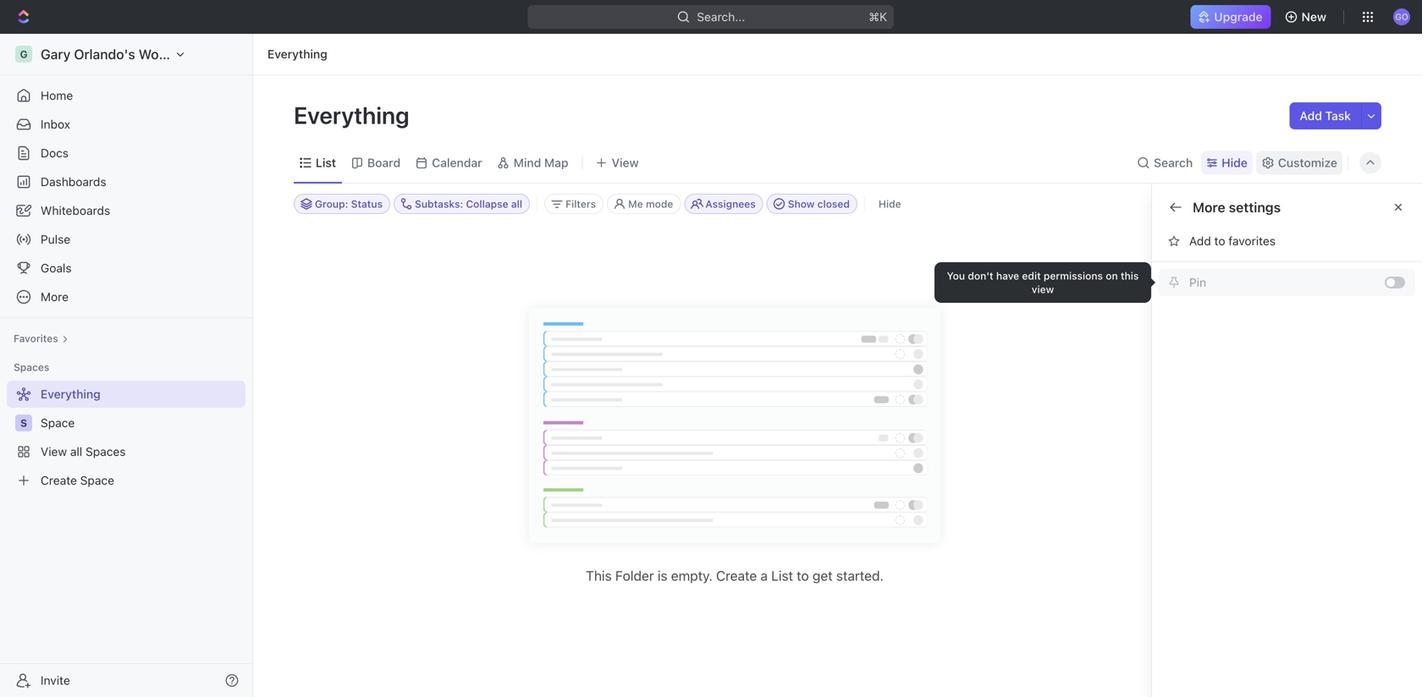 Task type: vqa. For each thing, say whether or not it's contained in the screenshot.
"This"
yes



Task type: locate. For each thing, give the bounding box(es) containing it.
new button
[[1279, 3, 1337, 30]]

to
[[1215, 234, 1226, 248], [797, 568, 809, 584]]

mind map
[[514, 156, 569, 170]]

1 horizontal spatial hide
[[1222, 156, 1248, 170]]

0 horizontal spatial view
[[41, 445, 67, 459]]

customize up 'search tasks...' text box
[[1279, 156, 1338, 170]]

assignees up favorites
[[1227, 200, 1288, 215]]

invite
[[41, 674, 70, 688]]

customize for customize
[[1279, 156, 1338, 170]]

more up "add to favorites"
[[1193, 199, 1226, 216]]

1 horizontal spatial everything link
[[263, 44, 332, 64]]

1 vertical spatial view
[[41, 445, 67, 459]]

list left options
[[1190, 268, 1210, 282]]

a
[[761, 568, 768, 584]]

g
[[20, 48, 28, 60]]

1 horizontal spatial add
[[1301, 109, 1323, 123]]

hide up customize list
[[1222, 156, 1248, 170]]

view all spaces
[[41, 445, 126, 459]]

more settings
[[1193, 199, 1282, 216], [1190, 295, 1265, 309]]

spaces down favorites
[[14, 362, 49, 374]]

everything for "everything" link to the top
[[268, 47, 328, 61]]

whiteboards
[[41, 204, 110, 218]]

settings down options
[[1221, 295, 1265, 309]]

space, , element
[[15, 415, 32, 432]]

everything
[[268, 47, 328, 61], [294, 101, 415, 129], [41, 387, 101, 401]]

assignees left 'show'
[[706, 198, 756, 210]]

all up create space
[[70, 445, 82, 459]]

spaces up create space link
[[86, 445, 126, 459]]

new
[[1302, 10, 1327, 24]]

0 vertical spatial to
[[1215, 234, 1226, 248]]

settings up favorites
[[1229, 199, 1282, 216]]

0 vertical spatial settings
[[1229, 199, 1282, 216]]

0 horizontal spatial add
[[1190, 234, 1212, 248]]

more down goals
[[41, 290, 69, 304]]

view up me
[[612, 156, 639, 170]]

1 horizontal spatial all
[[511, 198, 523, 210]]

0 horizontal spatial everything link
[[7, 381, 242, 408]]

1 horizontal spatial space
[[80, 474, 114, 488]]

view
[[612, 156, 639, 170], [41, 445, 67, 459]]

list
[[316, 156, 336, 170], [1241, 199, 1264, 216], [1190, 234, 1210, 248], [1190, 268, 1210, 282], [772, 568, 794, 584]]

me mode button
[[607, 194, 681, 214]]

to left the get on the bottom of the page
[[797, 568, 809, 584]]

view inside tree
[[41, 445, 67, 459]]

inbox
[[41, 117, 70, 131]]

1 horizontal spatial spaces
[[86, 445, 126, 459]]

hide button
[[872, 194, 909, 214]]

0 horizontal spatial space
[[41, 416, 75, 430]]

view up create space
[[41, 445, 67, 459]]

filters
[[566, 198, 596, 210]]

1 horizontal spatial view
[[612, 156, 639, 170]]

1 vertical spatial all
[[1402, 274, 1413, 286]]

sidebar navigation
[[0, 34, 257, 698]]

select
[[1370, 274, 1399, 286]]

s
[[20, 418, 27, 429]]

create
[[41, 474, 77, 488], [717, 568, 757, 584]]

whiteboards link
[[7, 197, 246, 224]]

0 vertical spatial add
[[1301, 109, 1323, 123]]

1 horizontal spatial to
[[1215, 234, 1226, 248]]

assignees
[[706, 198, 756, 210], [1227, 200, 1288, 215]]

everything link
[[263, 44, 332, 64], [7, 381, 242, 408]]

1 vertical spatial to
[[797, 568, 809, 584]]

upgrade
[[1215, 10, 1263, 24]]

all inside sidebar navigation
[[70, 445, 82, 459]]

customize up "add to favorites"
[[1170, 199, 1238, 216]]

assignees inside button
[[706, 198, 756, 210]]

subtasks:
[[415, 198, 463, 210]]

everything inside tree
[[41, 387, 101, 401]]

add to favorites
[[1190, 234, 1276, 248]]

2 vertical spatial all
[[70, 445, 82, 459]]

0 vertical spatial create
[[41, 474, 77, 488]]

create down view all spaces at bottom
[[41, 474, 77, 488]]

create space link
[[7, 468, 242, 495]]

customize button
[[1257, 151, 1343, 175]]

spaces
[[14, 362, 49, 374], [86, 445, 126, 459]]

1 horizontal spatial create
[[717, 568, 757, 584]]

mind map link
[[510, 151, 569, 175]]

0 vertical spatial everything
[[268, 47, 328, 61]]

view inside button
[[612, 156, 639, 170]]

1 vertical spatial space
[[80, 474, 114, 488]]

view button
[[590, 151, 645, 175]]

view for view all spaces
[[41, 445, 67, 459]]

Search tasks... text field
[[1212, 191, 1381, 217]]

0 horizontal spatial assignees
[[706, 198, 756, 210]]

all right select
[[1402, 274, 1413, 286]]

add
[[1301, 109, 1323, 123], [1190, 234, 1212, 248]]

more settings down options
[[1190, 295, 1265, 309]]

group: status
[[315, 198, 383, 210]]

task
[[1326, 109, 1352, 123]]

go
[[1396, 12, 1409, 21]]

hide button
[[1202, 151, 1253, 175]]

tree containing everything
[[7, 381, 246, 495]]

0 horizontal spatial customize
[[1170, 199, 1238, 216]]

space link
[[41, 410, 242, 437]]

0 horizontal spatial all
[[70, 445, 82, 459]]

0 vertical spatial hide
[[1222, 156, 1248, 170]]

0 vertical spatial all
[[511, 198, 523, 210]]

space
[[41, 416, 75, 430], [80, 474, 114, 488]]

to left favorites
[[1215, 234, 1226, 248]]

upgrade link
[[1191, 5, 1272, 29]]

tree
[[7, 381, 246, 495]]

2 vertical spatial everything
[[41, 387, 101, 401]]

calendar link
[[429, 151, 482, 175]]

orlando's
[[74, 46, 135, 62]]

0 horizontal spatial to
[[797, 568, 809, 584]]

create left a
[[717, 568, 757, 584]]

1 vertical spatial create
[[717, 568, 757, 584]]

more settings button
[[1163, 289, 1413, 316]]

0 horizontal spatial create
[[41, 474, 77, 488]]

more settings up "add to favorites"
[[1193, 199, 1282, 216]]

0 vertical spatial spaces
[[14, 362, 49, 374]]

started.
[[837, 568, 884, 584]]

customize
[[1279, 156, 1338, 170], [1170, 199, 1238, 216]]

add to favorites button
[[1163, 228, 1413, 255]]

board
[[368, 156, 401, 170]]

favorites
[[14, 333, 58, 345]]

0 horizontal spatial hide
[[879, 198, 902, 210]]

0 vertical spatial customize
[[1279, 156, 1338, 170]]

board link
[[364, 151, 401, 175]]

to inside add to favorites button
[[1215, 234, 1226, 248]]

all
[[511, 198, 523, 210], [1402, 274, 1413, 286], [70, 445, 82, 459]]

0 vertical spatial view
[[612, 156, 639, 170]]

all right collapse
[[511, 198, 523, 210]]

customize inside button
[[1279, 156, 1338, 170]]

settings
[[1229, 199, 1282, 216], [1221, 295, 1265, 309]]

search...
[[698, 10, 746, 24]]

1 vertical spatial spaces
[[86, 445, 126, 459]]

list options
[[1190, 268, 1254, 282]]

space right space, , element
[[41, 416, 75, 430]]

more down list options
[[1190, 295, 1218, 309]]

1 vertical spatial add
[[1190, 234, 1212, 248]]

1 horizontal spatial customize
[[1279, 156, 1338, 170]]

hide right the closed
[[879, 198, 902, 210]]

create inside tree
[[41, 474, 77, 488]]

hide inside dropdown button
[[1222, 156, 1248, 170]]

show
[[788, 198, 815, 210]]

0 vertical spatial space
[[41, 416, 75, 430]]

hide
[[1222, 156, 1248, 170], [879, 198, 902, 210]]

gary orlando's workspace, , element
[[15, 46, 32, 63]]

0 horizontal spatial spaces
[[14, 362, 49, 374]]

add left task
[[1301, 109, 1323, 123]]

all for select all
[[1402, 274, 1413, 286]]

add inside add to favorites button
[[1190, 234, 1212, 248]]

list inside button
[[1190, 268, 1210, 282]]

2 horizontal spatial all
[[1402, 274, 1413, 286]]

space down view all spaces at bottom
[[80, 474, 114, 488]]

pulse link
[[7, 226, 246, 253]]

1 vertical spatial settings
[[1221, 295, 1265, 309]]

1 vertical spatial more settings
[[1190, 295, 1265, 309]]

add inside add task button
[[1301, 109, 1323, 123]]

add down customize list
[[1190, 234, 1212, 248]]

1 vertical spatial customize
[[1170, 199, 1238, 216]]

home link
[[7, 82, 246, 109]]

1 vertical spatial hide
[[879, 198, 902, 210]]



Task type: describe. For each thing, give the bounding box(es) containing it.
more button
[[7, 284, 246, 311]]

calendar
[[432, 156, 482, 170]]

favorites button
[[7, 329, 75, 349]]

get
[[813, 568, 833, 584]]

0 vertical spatial more settings
[[1193, 199, 1282, 216]]

dashboards link
[[7, 169, 246, 196]]

view button
[[590, 143, 645, 183]]

1 horizontal spatial assignees
[[1227, 200, 1288, 215]]

create space
[[41, 474, 114, 488]]

Search field
[[1227, 232, 1413, 259]]

view all spaces link
[[7, 439, 242, 466]]

inbox link
[[7, 111, 246, 138]]

more inside more dropdown button
[[41, 290, 69, 304]]

more inside button
[[1190, 295, 1218, 309]]

add for add task
[[1301, 109, 1323, 123]]

search button
[[1132, 151, 1199, 175]]

list down customize list
[[1190, 234, 1210, 248]]

status
[[351, 198, 383, 210]]

go button
[[1389, 3, 1416, 30]]

list options button
[[1163, 262, 1413, 289]]

goals link
[[7, 255, 246, 282]]

customize for customize list
[[1170, 199, 1238, 216]]

favorites
[[1229, 234, 1276, 248]]

1 vertical spatial everything link
[[7, 381, 242, 408]]

1 vertical spatial everything
[[294, 101, 415, 129]]

more settings inside button
[[1190, 295, 1265, 309]]

is
[[658, 568, 668, 584]]

mode
[[646, 198, 674, 210]]

this
[[586, 568, 612, 584]]

space inside space 'link'
[[41, 416, 75, 430]]

all for view all spaces
[[70, 445, 82, 459]]

docs link
[[7, 140, 246, 167]]

workspace
[[139, 46, 209, 62]]

goals
[[41, 261, 72, 275]]

hide inside button
[[879, 198, 902, 210]]

folder
[[616, 568, 654, 584]]

home
[[41, 89, 73, 102]]

subtasks: collapse all
[[415, 198, 523, 210]]

list up favorites
[[1241, 199, 1264, 216]]

this folder is empty. create a list to get started.
[[586, 568, 884, 584]]

⌘k
[[869, 10, 888, 24]]

customize list
[[1170, 199, 1264, 216]]

show closed button
[[767, 194, 858, 214]]

list up group:
[[316, 156, 336, 170]]

view for view
[[612, 156, 639, 170]]

list link
[[313, 151, 336, 175]]

add task
[[1301, 109, 1352, 123]]

search
[[1154, 156, 1194, 170]]

options
[[1213, 268, 1254, 282]]

empty.
[[671, 568, 713, 584]]

closed
[[818, 198, 850, 210]]

me
[[629, 198, 643, 210]]

mind
[[514, 156, 541, 170]]

pulse
[[41, 232, 70, 246]]

0 vertical spatial everything link
[[263, 44, 332, 64]]

list right a
[[772, 568, 794, 584]]

gary orlando's workspace
[[41, 46, 209, 62]]

tree inside sidebar navigation
[[7, 381, 246, 495]]

dashboards
[[41, 175, 106, 189]]

space inside create space link
[[80, 474, 114, 488]]

settings inside button
[[1221, 295, 1265, 309]]

add task button
[[1290, 102, 1362, 130]]

group:
[[315, 198, 348, 210]]

show closed
[[788, 198, 850, 210]]

gary
[[41, 46, 71, 62]]

everything for the bottommost "everything" link
[[41, 387, 101, 401]]

assignees button
[[685, 194, 764, 214]]

add for add to favorites
[[1190, 234, 1212, 248]]

map
[[545, 156, 569, 170]]

filters button
[[545, 194, 604, 214]]

select all
[[1370, 274, 1413, 286]]

collapse
[[466, 198, 509, 210]]

docs
[[41, 146, 69, 160]]

me mode
[[629, 198, 674, 210]]



